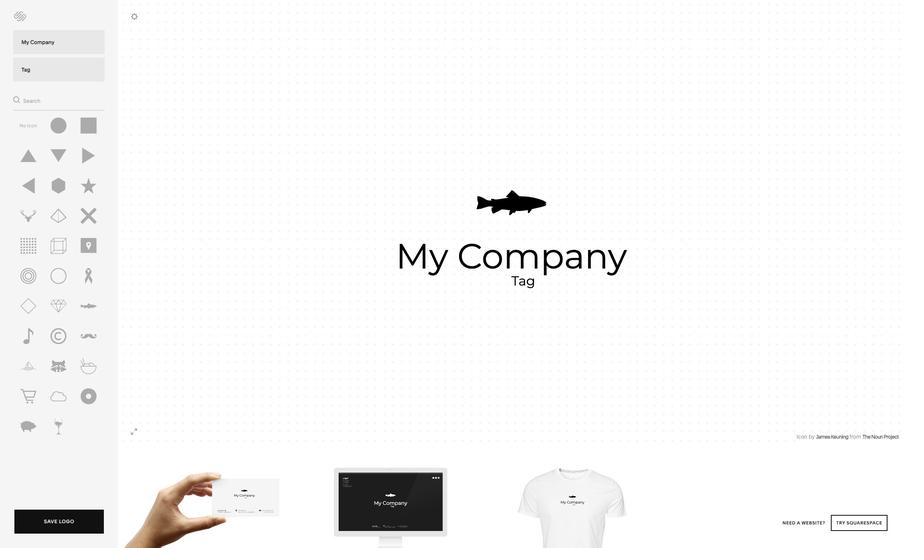 Task type: describe. For each thing, give the bounding box(es) containing it.
noun
[[871, 434, 883, 440]]

try
[[836, 521, 845, 526]]

1 horizontal spatial icon
[[797, 434, 807, 440]]

need
[[783, 521, 796, 526]]

keuning
[[831, 434, 848, 440]]

logo
[[59, 519, 74, 525]]

save logo button
[[14, 510, 104, 536]]

try squarespace link
[[831, 515, 888, 532]]

the
[[862, 434, 870, 440]]

from
[[850, 434, 861, 440]]

need a website?
[[783, 521, 827, 526]]

the noun project link
[[862, 434, 899, 440]]

Tagline text field
[[13, 58, 105, 82]]

try squarespace
[[836, 521, 882, 526]]

james
[[816, 434, 830, 440]]

search link
[[13, 94, 40, 106]]

search
[[23, 98, 40, 104]]



Task type: locate. For each thing, give the bounding box(es) containing it.
no icon
[[19, 123, 37, 129]]

icon right no
[[27, 123, 37, 129]]

a
[[797, 521, 800, 526]]

save logo
[[44, 519, 74, 525]]

james keuning link
[[816, 434, 848, 440]]

Name text field
[[13, 30, 105, 54]]

start over image
[[11, 8, 29, 24]]

no
[[19, 123, 26, 129]]

0 horizontal spatial icon
[[27, 123, 37, 129]]

save
[[44, 519, 58, 525]]

by
[[809, 434, 815, 440]]

icon by james keuning from the noun project
[[797, 434, 899, 440]]

website?
[[802, 521, 825, 526]]

1 vertical spatial icon
[[797, 434, 807, 440]]

icon left by
[[797, 434, 807, 440]]

0 vertical spatial icon
[[27, 123, 37, 129]]

squarespace
[[847, 521, 882, 526]]

icon
[[27, 123, 37, 129], [797, 434, 807, 440]]

project
[[884, 434, 899, 440]]



Task type: vqa. For each thing, say whether or not it's contained in the screenshot.
Get to the right
no



